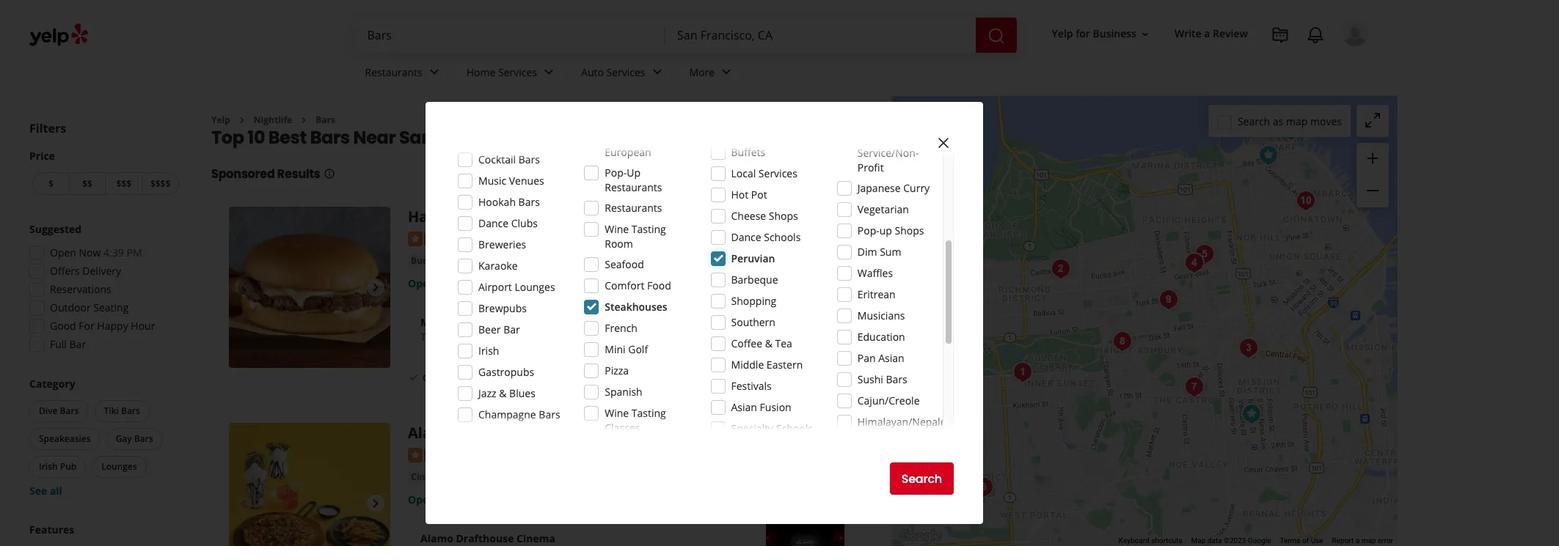 Task type: vqa. For each thing, say whether or not it's contained in the screenshot.
"YELP" related to Yelp link
yes



Task type: describe. For each thing, give the bounding box(es) containing it.
fisherman's
[[634, 254, 692, 268]]

community
[[858, 131, 913, 145]]

1 horizontal spatial asian
[[878, 351, 904, 365]]

pop- for up
[[858, 224, 880, 238]]

alamo drafthouse cinema new mission image
[[1237, 400, 1266, 429]]

24 chevron down v2 image for restaurants
[[425, 63, 443, 81]]

coffee
[[731, 337, 762, 351]]

16 info v2 image
[[323, 168, 335, 180]]

happy
[[97, 319, 128, 333]]

group containing category
[[26, 377, 182, 499]]

mini bar sf image
[[1154, 285, 1183, 315]]

food
[[647, 279, 671, 293]]

jazz
[[478, 387, 496, 401]]

tasting for classes
[[632, 407, 666, 420]]

cinema link
[[408, 470, 447, 485]]

breweries
[[478, 238, 526, 252]]

irish for irish pub
[[39, 461, 58, 473]]

hookah bars
[[478, 195, 540, 209]]

barbeque
[[731, 273, 778, 287]]

see
[[29, 484, 47, 498]]

yelp for yelp for business
[[1052, 27, 1073, 41]]

jazz & blues
[[478, 387, 536, 401]]

for
[[79, 319, 94, 333]]

tasting for room
[[632, 222, 666, 236]]

previous image
[[235, 279, 252, 297]]

$$$
[[116, 178, 131, 190]]

notifications image
[[1307, 26, 1324, 44]]

& for jazz
[[499, 387, 507, 401]]

keyboard
[[1119, 537, 1150, 545]]

hot
[[731, 188, 749, 202]]

hard
[[408, 207, 444, 227]]

middle
[[731, 358, 764, 372]]

try
[[420, 330, 435, 344]]

american (traditional) button
[[454, 254, 559, 268]]

services for local services
[[759, 167, 797, 181]]

waffles
[[858, 266, 893, 280]]

24 chevron down v2 image for more
[[718, 63, 735, 81]]

error
[[1378, 537, 1393, 545]]

vegetarian
[[858, 203, 909, 216]]

search button
[[890, 463, 954, 495]]

european
[[605, 145, 651, 159]]

champagne bars
[[478, 408, 560, 422]]

pot
[[751, 188, 767, 202]]

wharf
[[694, 254, 724, 268]]

dim sum
[[858, 245, 901, 259]]

comfort
[[605, 279, 645, 293]]

projects image
[[1272, 26, 1289, 44]]

cinema for alamo drafthouse cinema new mission
[[545, 424, 601, 443]]

open for until
[[408, 276, 435, 290]]

nightlife
[[254, 114, 292, 126]]

for
[[1076, 27, 1090, 41]]

of
[[1302, 537, 1309, 545]]

dive bars button
[[29, 401, 88, 423]]

lion's den bar and lounge image
[[1291, 186, 1320, 216]]

outdoor for outdoor seating
[[50, 301, 91, 315]]

bars link
[[316, 114, 335, 126]]

kids
[[480, 330, 499, 344]]

schools for specialty schools
[[776, 422, 813, 436]]

map for moves
[[1286, 114, 1308, 128]]

menu
[[502, 330, 530, 344]]

irish for irish
[[478, 344, 499, 358]]

services for home services
[[498, 65, 537, 79]]

lounges button
[[92, 456, 147, 478]]

fermentation lab image
[[1190, 240, 1219, 269]]

our
[[438, 330, 455, 344]]

read
[[568, 330, 593, 344]]

& for coffee
[[765, 337, 773, 351]]

steakhouses
[[605, 300, 667, 314]]

airport
[[478, 280, 512, 294]]

good for happy hour
[[50, 319, 155, 333]]

cinema inside 'button'
[[411, 471, 444, 483]]

now
[[79, 246, 101, 260]]

more
[[689, 65, 715, 79]]

user actions element
[[1040, 18, 1389, 109]]

all
[[50, 484, 62, 498]]

bars inside "button"
[[605, 254, 625, 267]]

auto
[[581, 65, 604, 79]]

2.8
[[493, 231, 508, 245]]

terms
[[1280, 537, 1301, 545]]

fusion
[[760, 401, 792, 415]]

yelp link
[[211, 114, 230, 126]]

home
[[466, 65, 496, 79]]

1 vertical spatial asian
[[731, 401, 757, 415]]

write
[[1175, 27, 1202, 41]]

pan asian
[[858, 351, 904, 365]]

24 chevron down v2 image for home services
[[540, 63, 558, 81]]

search for search as map moves
[[1238, 114, 1270, 128]]

asian fusion
[[731, 401, 792, 415]]

zam zam image
[[1108, 327, 1137, 357]]

sponsored results
[[211, 166, 320, 183]]

alamo drafthouse cinema link
[[409, 517, 845, 547]]

16 chevron right v2 image
[[298, 114, 310, 126]]

reservations
[[50, 282, 111, 296]]

sponsored
[[211, 166, 275, 183]]

reviews)
[[536, 231, 575, 245]]

sushi
[[858, 373, 883, 387]]

lost and found image
[[969, 473, 998, 503]]

cajun/creole
[[858, 394, 920, 408]]

zoom out image
[[1364, 182, 1382, 200]]

bar for beer bar
[[503, 323, 520, 337]]

services for auto services
[[606, 65, 645, 79]]

16 checkmark v2 image for delivery
[[504, 372, 515, 383]]

southern
[[731, 316, 776, 329]]

irish pub
[[39, 461, 76, 473]]

cocktail inside search dialog
[[478, 153, 516, 167]]

previous image
[[235, 495, 252, 513]]

comfort food
[[605, 279, 671, 293]]

alamo for alamo drafthouse cinema
[[420, 532, 453, 546]]

last call bar image
[[1180, 373, 1209, 402]]

0 vertical spatial shops
[[769, 209, 798, 223]]

2.8 star rating image
[[408, 232, 487, 246]]

american
[[457, 254, 499, 267]]

map
[[1191, 537, 1206, 545]]

music venues
[[478, 174, 544, 188]]

(traditional)
[[501, 254, 556, 267]]

hookah
[[478, 195, 516, 209]]

up
[[627, 166, 641, 180]]

next image
[[367, 279, 384, 297]]

2.8 (1.1k reviews)
[[493, 231, 575, 245]]

drafthouse for alamo drafthouse cinema
[[456, 532, 514, 546]]

burgers
[[411, 254, 445, 267]]

zoom in image
[[1364, 149, 1382, 167]]

cheese
[[731, 209, 766, 223]]

bars inside button
[[121, 405, 140, 418]]

1 vertical spatial restaurants
[[605, 181, 662, 194]]

irish pub button
[[29, 456, 86, 478]]

mission
[[642, 424, 698, 443]]

map data ©2023 google
[[1191, 537, 1271, 545]]

golf
[[628, 343, 648, 357]]

a for report
[[1356, 537, 1360, 545]]

drafthouse for alamo drafthouse cinema new mission
[[459, 424, 542, 443]]

offers delivery
[[50, 264, 121, 278]]

cocktail bars inside search dialog
[[478, 153, 540, 167]]



Task type: locate. For each thing, give the bounding box(es) containing it.
search for search
[[902, 471, 942, 488]]

24 chevron down v2 image inside home services link
[[540, 63, 558, 81]]

top 10 best bars near san francisco, california
[[211, 126, 617, 150]]

pop- for up
[[605, 166, 627, 180]]

0 horizontal spatial 16 checkmark v2 image
[[408, 372, 420, 383]]

services up the "pot"
[[759, 167, 797, 181]]

search image
[[987, 27, 1005, 44]]

2 16 checkmark v2 image from the left
[[504, 372, 515, 383]]

beer bar
[[478, 323, 520, 337]]

1 vertical spatial search
[[902, 471, 942, 488]]

festivals
[[731, 379, 772, 393]]

specialty schools
[[731, 422, 813, 436]]

0 horizontal spatial pm
[[127, 246, 142, 260]]

1 vertical spatial wine
[[605, 407, 629, 420]]

cocktail bars down 'room'
[[568, 254, 625, 267]]

&
[[765, 337, 773, 351], [499, 387, 507, 401]]

cocktail inside "button"
[[568, 254, 603, 267]]

0 horizontal spatial a
[[1204, 27, 1210, 41]]

1 horizontal spatial map
[[1362, 537, 1376, 545]]

yelp for yelp link at the left of page
[[211, 114, 230, 126]]

1 vertical spatial map
[[1362, 537, 1376, 545]]

0 horizontal spatial hard rock cafe image
[[229, 207, 390, 369]]

open
[[50, 246, 76, 260], [408, 276, 435, 290], [408, 493, 435, 507]]

dance down cheese
[[731, 230, 761, 244]]

open down cinema 'button' on the left
[[408, 493, 435, 507]]

outdoor up good
[[50, 301, 91, 315]]

0 vertical spatial hard rock cafe image
[[1276, 116, 1306, 145]]

1 vertical spatial &
[[499, 387, 507, 401]]

dance up 2.8
[[478, 216, 509, 230]]

yelp left for
[[1052, 27, 1073, 41]]

0 vertical spatial delivery
[[82, 264, 121, 278]]

1 vertical spatial bar
[[69, 338, 86, 351]]

24 chevron down v2 image left home
[[425, 63, 443, 81]]

16 checkmark v2 image
[[408, 372, 420, 383], [504, 372, 515, 383]]

map for error
[[1362, 537, 1376, 545]]

eastern
[[767, 358, 803, 372]]

1 horizontal spatial services
[[606, 65, 645, 79]]

0 horizontal spatial irish
[[39, 461, 58, 473]]

0 vertical spatial yelp
[[1052, 27, 1073, 41]]

search up google image
[[902, 471, 942, 488]]

0 vertical spatial pop-
[[605, 166, 627, 180]]

cafe
[[487, 207, 520, 227]]

tasting inside wine tasting room
[[632, 222, 666, 236]]

cocktail bars inside "button"
[[568, 254, 625, 267]]

cocktail down reviews)
[[568, 254, 603, 267]]

24 chevron down v2 image left auto
[[540, 63, 558, 81]]

tasting up 'room'
[[632, 222, 666, 236]]

peruvian
[[731, 252, 775, 266]]

pop-up restaurants
[[605, 166, 662, 194]]

shops
[[769, 209, 798, 223], [895, 224, 924, 238]]

1 16 checkmark v2 image from the left
[[408, 372, 420, 383]]

expand map image
[[1364, 111, 1382, 129]]

wine for wine tasting classes
[[605, 407, 629, 420]]

write a review link
[[1169, 21, 1254, 47]]

pm for open now 4:39 pm
[[127, 246, 142, 260]]

(1.1k
[[510, 231, 533, 245]]

0 vertical spatial restaurants
[[365, 65, 422, 79]]

24 chevron down v2 image right auto services
[[648, 63, 666, 81]]

24 chevron down v2 image inside auto services link
[[648, 63, 666, 81]]

0 vertical spatial a
[[1204, 27, 1210, 41]]

dance for dance clubs
[[478, 216, 509, 230]]

new
[[605, 424, 638, 443]]

delivery up blues
[[518, 372, 553, 384]]

business
[[1093, 27, 1137, 41]]

1 vertical spatial lounges
[[101, 461, 137, 473]]

0 horizontal spatial bar
[[69, 338, 86, 351]]

irish down kids
[[478, 344, 499, 358]]

speakeasies
[[39, 433, 91, 445]]

services right home
[[498, 65, 537, 79]]

drafthouse inside alamo drafthouse cinema link
[[456, 532, 514, 546]]

1 vertical spatial hard rock cafe image
[[229, 207, 390, 369]]

1 horizontal spatial 16 checkmark v2 image
[[504, 372, 515, 383]]

offers
[[50, 264, 80, 278]]

bar inside search dialog
[[503, 323, 520, 337]]

dance clubs
[[478, 216, 538, 230]]

1 horizontal spatial pop-
[[858, 224, 880, 238]]

alamo drafthouse cinema new mission
[[408, 424, 698, 443]]

slideshow element for hard rock cafe
[[229, 207, 390, 369]]

services inside auto services link
[[606, 65, 645, 79]]

2 vertical spatial cinema
[[517, 532, 555, 546]]

1 horizontal spatial search
[[1238, 114, 1270, 128]]

tiki bars
[[104, 405, 140, 418]]

3.5 star rating image
[[408, 448, 487, 463]]

wine up 'room'
[[605, 222, 629, 236]]

here
[[500, 315, 524, 329]]

1 horizontal spatial hard rock cafe image
[[1276, 116, 1306, 145]]

24 chevron down v2 image for auto services
[[648, 63, 666, 81]]

pm down karaoke in the top left of the page
[[491, 276, 507, 290]]

0 vertical spatial bar
[[503, 323, 520, 337]]

1 horizontal spatial a
[[1356, 537, 1360, 545]]

0 horizontal spatial map
[[1286, 114, 1308, 128]]

0 horizontal spatial search
[[902, 471, 942, 488]]

alamo down cinema link
[[420, 532, 453, 546]]

search
[[1238, 114, 1270, 128], [902, 471, 942, 488]]

auto services
[[581, 65, 645, 79]]

1 vertical spatial open
[[408, 276, 435, 290]]

see all
[[29, 484, 62, 498]]

16 checkmark v2 image left outdoor seating
[[408, 372, 420, 383]]

slideshow element for alamo drafthouse cinema new mission
[[229, 424, 390, 547]]

buffets
[[731, 145, 765, 159]]

outdoor for outdoor seating
[[423, 372, 459, 384]]

16 checkmark v2 image for outdoor seating
[[408, 372, 420, 383]]

pop- up dim
[[858, 224, 880, 238]]

map
[[1286, 114, 1308, 128], [1362, 537, 1376, 545]]

beer
[[478, 323, 501, 337]]

0 horizontal spatial yelp
[[211, 114, 230, 126]]

services right auto
[[606, 65, 645, 79]]

0 horizontal spatial pop-
[[605, 166, 627, 180]]

1 vertical spatial cocktail
[[568, 254, 603, 267]]

until
[[438, 276, 460, 290]]

yelp left 16 chevron right v2 image
[[211, 114, 230, 126]]

24 chevron down v2 image inside restaurants link
[[425, 63, 443, 81]]

search inside button
[[902, 471, 942, 488]]

bar right beer
[[503, 323, 520, 337]]

cocktail bars up music venues at top left
[[478, 153, 540, 167]]

magic kicks off here try our new kids menu today! read more
[[420, 315, 622, 344]]

2 24 chevron down v2 image from the left
[[718, 63, 735, 81]]

up
[[880, 224, 892, 238]]

best
[[268, 126, 307, 150]]

services inside home services link
[[498, 65, 537, 79]]

gay
[[116, 433, 132, 445]]

0 vertical spatial alamo
[[408, 424, 455, 443]]

services inside search dialog
[[759, 167, 797, 181]]

services
[[498, 65, 537, 79], [606, 65, 645, 79], [759, 167, 797, 181]]

1 tasting from the top
[[632, 222, 666, 236]]

1 slideshow element from the top
[[229, 207, 390, 369]]

group
[[1357, 143, 1389, 208], [25, 222, 182, 357], [26, 377, 182, 499]]

near
[[353, 126, 396, 150]]

1 vertical spatial delivery
[[518, 372, 553, 384]]

delivery
[[82, 264, 121, 278], [518, 372, 553, 384]]

tiki bars button
[[94, 401, 150, 423]]

local services
[[731, 167, 797, 181]]

1 horizontal spatial cocktail
[[568, 254, 603, 267]]

16 checkmark v2 image up jazz & blues
[[504, 372, 515, 383]]

schools down the fusion
[[776, 422, 813, 436]]

the social study image
[[1180, 249, 1209, 278]]

0 vertical spatial cocktail
[[478, 153, 516, 167]]

open down burgers button
[[408, 276, 435, 290]]

open for now
[[50, 246, 76, 260]]

dahlia lounge image
[[1234, 334, 1263, 363]]

japanese curry
[[858, 181, 930, 195]]

irish left pub
[[39, 461, 58, 473]]

lounges inside search dialog
[[515, 280, 555, 294]]

a right 'report'
[[1356, 537, 1360, 545]]

1 24 chevron down v2 image from the left
[[425, 63, 443, 81]]

pop- down european
[[605, 166, 627, 180]]

restaurants down up at the left top
[[605, 181, 662, 194]]

american (traditional) link
[[454, 254, 559, 268]]

search left as at the top right
[[1238, 114, 1270, 128]]

None search field
[[356, 18, 1020, 53]]

alamo drafthouse cinema new mission image
[[229, 424, 390, 547]]

2 slideshow element from the top
[[229, 424, 390, 547]]

0 vertical spatial slideshow element
[[229, 207, 390, 369]]

map right as at the top right
[[1286, 114, 1308, 128]]

keyboard shortcuts button
[[1119, 536, 1183, 547]]

cinema for alamo drafthouse cinema
[[517, 532, 555, 546]]

1 vertical spatial cocktail bars
[[568, 254, 625, 267]]

tiki
[[104, 405, 119, 418]]

wine up "classes"
[[605, 407, 629, 420]]

search dialog
[[0, 0, 1559, 547]]

0 horizontal spatial delivery
[[82, 264, 121, 278]]

0 vertical spatial &
[[765, 337, 773, 351]]

schools for dance schools
[[764, 230, 801, 244]]

0 horizontal spatial outdoor
[[50, 301, 91, 315]]

map left error
[[1362, 537, 1376, 545]]

close image
[[935, 134, 952, 152]]

tasting inside wine tasting classes
[[632, 407, 666, 420]]

classes
[[605, 421, 640, 435]]

1 horizontal spatial dance
[[731, 230, 761, 244]]

0 vertical spatial cocktail bars
[[478, 153, 540, 167]]

dance for dance schools
[[731, 230, 761, 244]]

& left tea
[[765, 337, 773, 351]]

profit
[[858, 161, 884, 175]]

lounges down (traditional)
[[515, 280, 555, 294]]

1 horizontal spatial shops
[[895, 224, 924, 238]]

0 vertical spatial search
[[1238, 114, 1270, 128]]

shops right up
[[895, 224, 924, 238]]

2 vertical spatial open
[[408, 493, 435, 507]]

pizza
[[605, 364, 629, 378]]

bar right 'full'
[[69, 338, 86, 351]]

hard rock cafe link
[[408, 207, 520, 227]]

gay bars
[[116, 433, 153, 445]]

0 vertical spatial cinema
[[545, 424, 601, 443]]

1 vertical spatial irish
[[39, 461, 58, 473]]

lounges down gay
[[101, 461, 137, 473]]

1 horizontal spatial bar
[[503, 323, 520, 337]]

business categories element
[[353, 53, 1368, 95]]

group containing suggested
[[25, 222, 182, 357]]

1 horizontal spatial delivery
[[518, 372, 553, 384]]

gastropubs
[[478, 365, 534, 379]]

24 chevron down v2 image inside more link
[[718, 63, 735, 81]]

$ button
[[32, 172, 69, 195]]

2 wine from the top
[[605, 407, 629, 420]]

4:39
[[104, 246, 124, 260]]

a inside "element"
[[1204, 27, 1210, 41]]

speakeasies button
[[29, 429, 100, 451]]

map region
[[822, 66, 1559, 547]]

irish inside search dialog
[[478, 344, 499, 358]]

1 horizontal spatial outdoor
[[423, 372, 459, 384]]

pm
[[127, 246, 142, 260], [491, 276, 507, 290]]

2 tasting from the top
[[632, 407, 666, 420]]

open up 'offers'
[[50, 246, 76, 260]]

0 horizontal spatial lounges
[[101, 461, 137, 473]]

1 vertical spatial tasting
[[632, 407, 666, 420]]

alamo up 3.5 star rating image
[[408, 424, 455, 443]]

bar for full bar
[[69, 338, 86, 351]]

1 vertical spatial shops
[[895, 224, 924, 238]]

pm for open until 10:00 pm
[[491, 276, 507, 290]]

restaurants down pop-up restaurants
[[605, 201, 662, 215]]

1 vertical spatial drafthouse
[[456, 532, 514, 546]]

24 chevron down v2 image
[[425, 63, 443, 81], [540, 63, 558, 81]]

musicians
[[858, 309, 905, 323]]

2 vertical spatial group
[[26, 377, 182, 499]]

0 vertical spatial group
[[1357, 143, 1389, 208]]

shops up "dance schools"
[[769, 209, 798, 223]]

0 vertical spatial tasting
[[632, 222, 666, 236]]

himalayan/nepalese
[[858, 415, 957, 429]]

2 24 chevron down v2 image from the left
[[540, 63, 558, 81]]

community service/non- profit
[[858, 131, 919, 175]]

specialty
[[731, 422, 774, 436]]

0 vertical spatial drafthouse
[[459, 424, 542, 443]]

full bar
[[50, 338, 86, 351]]

report a map error
[[1332, 537, 1393, 545]]

1 wine from the top
[[605, 222, 629, 236]]

0 horizontal spatial cocktail
[[478, 153, 516, 167]]

1 vertical spatial slideshow element
[[229, 424, 390, 547]]

& right jazz
[[499, 387, 507, 401]]

1 horizontal spatial irish
[[478, 344, 499, 358]]

1 vertical spatial alamo
[[420, 532, 453, 546]]

0 horizontal spatial &
[[499, 387, 507, 401]]

1 horizontal spatial 24 chevron down v2 image
[[540, 63, 558, 81]]

1 vertical spatial pm
[[491, 276, 507, 290]]

open until 10:00 pm
[[408, 276, 507, 290]]

pan
[[858, 351, 876, 365]]

wine inside wine tasting classes
[[605, 407, 629, 420]]

terms of use link
[[1280, 537, 1323, 545]]

yelp
[[1052, 27, 1073, 41], [211, 114, 230, 126]]

0 horizontal spatial shops
[[769, 209, 798, 223]]

1 vertical spatial outdoor
[[423, 372, 459, 384]]

1 horizontal spatial cocktail bars
[[568, 254, 625, 267]]

review
[[1213, 27, 1248, 41]]

1 horizontal spatial 24 chevron down v2 image
[[718, 63, 735, 81]]

hard rock cafe
[[408, 207, 520, 227]]

tasting up mission
[[632, 407, 666, 420]]

0 vertical spatial asian
[[878, 351, 904, 365]]

price group
[[29, 149, 182, 198]]

0 vertical spatial lounges
[[515, 280, 555, 294]]

search as map moves
[[1238, 114, 1342, 128]]

burgers button
[[408, 254, 448, 268]]

cinema
[[545, 424, 601, 443], [411, 471, 444, 483], [517, 532, 555, 546]]

cocktail up music
[[478, 153, 516, 167]]

24 chevron down v2 image
[[648, 63, 666, 81], [718, 63, 735, 81]]

1 vertical spatial a
[[1356, 537, 1360, 545]]

asian down festivals
[[731, 401, 757, 415]]

wine for wine tasting room
[[605, 222, 629, 236]]

1 horizontal spatial lounges
[[515, 280, 555, 294]]

alamo
[[408, 424, 455, 443], [420, 532, 453, 546]]

0 horizontal spatial dance
[[478, 216, 509, 230]]

yelp inside button
[[1052, 27, 1073, 41]]

wine inside wine tasting room
[[605, 222, 629, 236]]

next image
[[367, 495, 384, 513]]

scarlet lounge image
[[1046, 255, 1075, 284]]

0 horizontal spatial services
[[498, 65, 537, 79]]

pm right '4:39'
[[127, 246, 142, 260]]

music
[[478, 174, 506, 188]]

a right write
[[1204, 27, 1210, 41]]

0 vertical spatial schools
[[764, 230, 801, 244]]

outdoor left seating
[[423, 372, 459, 384]]

0 vertical spatial wine
[[605, 222, 629, 236]]

alamo for alamo drafthouse cinema new mission
[[408, 424, 455, 443]]

24 chevron down v2 image right more on the top of the page
[[718, 63, 735, 81]]

irish inside button
[[39, 461, 58, 473]]

hard rock cafe image
[[1276, 116, 1306, 145], [229, 207, 390, 369]]

local
[[731, 167, 756, 181]]

0 vertical spatial irish
[[478, 344, 499, 358]]

dive bars
[[39, 405, 79, 418]]

1 vertical spatial schools
[[776, 422, 813, 436]]

16 chevron down v2 image
[[1139, 28, 1151, 40]]

0 horizontal spatial 24 chevron down v2 image
[[648, 63, 666, 81]]

2 vertical spatial restaurants
[[605, 201, 662, 215]]

delivery down open now 4:39 pm
[[82, 264, 121, 278]]

home services link
[[455, 53, 569, 95]]

california
[[530, 126, 617, 150]]

0 horizontal spatial asian
[[731, 401, 757, 415]]

google image
[[896, 528, 944, 547]]

1 vertical spatial cinema
[[411, 471, 444, 483]]

1 24 chevron down v2 image from the left
[[648, 63, 666, 81]]

2 horizontal spatial services
[[759, 167, 797, 181]]

1 vertical spatial group
[[25, 222, 182, 357]]

0 vertical spatial pm
[[127, 246, 142, 260]]

drafthouse
[[459, 424, 542, 443], [456, 532, 514, 546]]

cocktail bars
[[478, 153, 540, 167], [568, 254, 625, 267]]

mini golf
[[605, 343, 648, 357]]

cheese shops
[[731, 209, 798, 223]]

slideshow element
[[229, 207, 390, 369], [229, 424, 390, 547]]

dance schools
[[731, 230, 801, 244]]

1 horizontal spatial yelp
[[1052, 27, 1073, 41]]

middle eastern
[[731, 358, 803, 372]]

0 horizontal spatial cocktail bars
[[478, 153, 540, 167]]

restaurants inside business categories element
[[365, 65, 422, 79]]

asian up sushi bars
[[878, 351, 904, 365]]

0 vertical spatial open
[[50, 246, 76, 260]]

kennedy's indian curry house & irish pub image
[[1254, 141, 1283, 170]]

1 horizontal spatial &
[[765, 337, 773, 351]]

good
[[50, 319, 76, 333]]

karaoke
[[478, 259, 518, 273]]

shopping
[[731, 294, 776, 308]]

the sage & drifter image
[[1008, 358, 1037, 387]]

open now 4:39 pm
[[50, 246, 142, 260]]

lounges inside lounges button
[[101, 461, 137, 473]]

as
[[1273, 114, 1284, 128]]

1 horizontal spatial pm
[[491, 276, 507, 290]]

0 vertical spatial outdoor
[[50, 301, 91, 315]]

schools down cheese shops
[[764, 230, 801, 244]]

a for write
[[1204, 27, 1210, 41]]

restaurants up near
[[365, 65, 422, 79]]

16 chevron right v2 image
[[236, 114, 248, 126]]

keyboard shortcuts
[[1119, 537, 1183, 545]]

1 vertical spatial pop-
[[858, 224, 880, 238]]

price
[[29, 149, 55, 163]]

pop- inside pop-up restaurants
[[605, 166, 627, 180]]

category
[[29, 377, 75, 391]]



